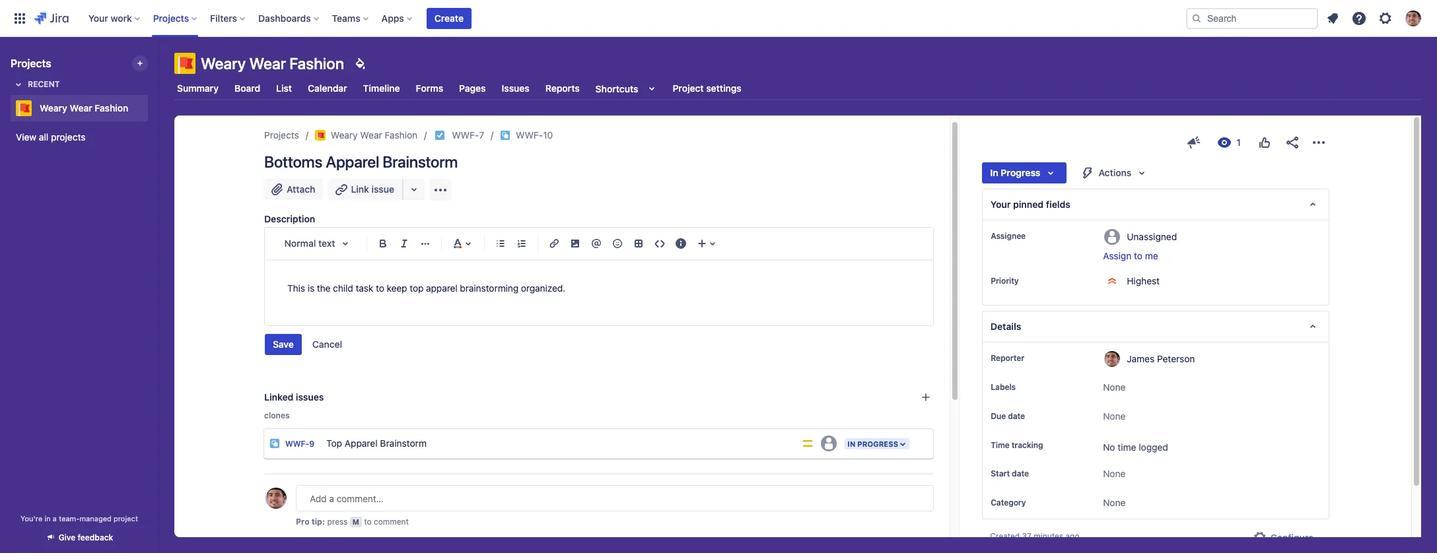 Task type: locate. For each thing, give the bounding box(es) containing it.
work
[[111, 12, 132, 23]]

cancel button
[[304, 334, 350, 356]]

apparel inside top apparel brainstorm link
[[345, 438, 378, 449]]

0 vertical spatial in
[[991, 167, 999, 178]]

1 vertical spatial progress
[[858, 440, 899, 449]]

in up your pinned fields
[[991, 167, 999, 178]]

2 horizontal spatial to
[[1135, 250, 1143, 262]]

pro tip: press m to comment
[[296, 517, 409, 527]]

1 vertical spatial apparel
[[345, 438, 378, 449]]

brainstorm
[[383, 153, 458, 171], [380, 438, 427, 449]]

start
[[991, 469, 1010, 479]]

to inside button
[[1135, 250, 1143, 262]]

none
[[1104, 382, 1126, 393], [1104, 411, 1126, 422], [1104, 469, 1126, 480], [1104, 498, 1126, 509]]

timeline
[[363, 83, 400, 94]]

time tracking pin to top image
[[1046, 441, 1057, 451]]

weary wear fashion up bottoms apparel brainstorm
[[331, 130, 418, 141]]

project settings link
[[670, 77, 745, 100]]

fashion up calendar
[[290, 54, 344, 73]]

assignee
[[991, 231, 1026, 241]]

0 horizontal spatial to
[[364, 517, 372, 527]]

dashboards button
[[254, 8, 324, 29]]

0 vertical spatial progress
[[1001, 167, 1041, 178]]

child
[[333, 283, 353, 294]]

0 horizontal spatial projects
[[11, 57, 51, 69]]

forms
[[416, 83, 444, 94]]

created
[[991, 532, 1020, 542]]

in progress up "pinned"
[[991, 167, 1041, 178]]

1 horizontal spatial weary wear fashion link
[[315, 128, 418, 143]]

0 horizontal spatial weary
[[40, 102, 67, 114]]

your for your work
[[88, 12, 108, 23]]

to
[[1135, 250, 1143, 262], [376, 283, 384, 294], [364, 517, 372, 527]]

bullet list ⌘⇧8 image
[[493, 236, 509, 252]]

info panel image
[[673, 236, 689, 252]]

james
[[1127, 353, 1155, 364]]

0 vertical spatial in progress button
[[983, 163, 1067, 184]]

0 horizontal spatial weary wear fashion link
[[11, 95, 143, 122]]

vote options: no one has voted for this issue yet. image
[[1257, 135, 1273, 151]]

apparel
[[426, 283, 458, 294]]

created 37 minutes ago
[[991, 532, 1080, 542]]

apparel for top
[[345, 438, 378, 449]]

weary wear fashion link
[[11, 95, 143, 122], [315, 128, 418, 143]]

apparel right top
[[345, 438, 378, 449]]

to inside text field
[[376, 283, 384, 294]]

projects
[[153, 12, 189, 23], [11, 57, 51, 69], [264, 130, 299, 141]]

0 horizontal spatial your
[[88, 12, 108, 23]]

more formatting image
[[418, 236, 433, 252]]

1 vertical spatial in progress button
[[844, 437, 911, 451]]

1 vertical spatial fashion
[[95, 102, 128, 114]]

priority: medium image
[[802, 437, 815, 451]]

numbered list ⌘⇧7 image
[[514, 236, 530, 252]]

weary wear fashion up view all projects link
[[40, 102, 128, 114]]

pinned
[[1014, 199, 1044, 210]]

3 none from the top
[[1104, 469, 1126, 480]]

projects inside dropdown button
[[153, 12, 189, 23]]

bold ⌘b image
[[375, 236, 391, 252]]

in right priority: medium icon
[[848, 440, 856, 449]]

your pinned fields
[[991, 199, 1071, 210]]

2 vertical spatial projects
[[264, 130, 299, 141]]

0 horizontal spatial in progress
[[848, 440, 899, 449]]

in progress right priority: medium icon
[[848, 440, 899, 449]]

in
[[991, 167, 999, 178], [848, 440, 856, 449]]

your profile and settings image
[[1406, 10, 1422, 26]]

your left "pinned"
[[991, 199, 1012, 210]]

teams button
[[328, 8, 374, 29]]

projects up recent
[[11, 57, 51, 69]]

0 vertical spatial brainstorm
[[383, 153, 458, 171]]

0 horizontal spatial wear
[[70, 102, 92, 114]]

actions image
[[1312, 135, 1328, 151]]

weary down recent
[[40, 102, 67, 114]]

wwf- for 7
[[452, 130, 479, 141]]

9
[[309, 439, 315, 449]]

your inside your work 'popup button'
[[88, 12, 108, 23]]

fashion left add to starred icon
[[95, 102, 128, 114]]

timeline link
[[361, 77, 403, 100]]

0 horizontal spatial wwf-
[[285, 439, 309, 449]]

2 horizontal spatial fashion
[[385, 130, 418, 141]]

m
[[353, 518, 359, 527]]

2 horizontal spatial wear
[[360, 130, 382, 141]]

date
[[1008, 412, 1026, 422], [1012, 469, 1029, 479]]

view all projects link
[[11, 126, 148, 149]]

due date
[[991, 412, 1026, 422]]

1 vertical spatial weary wear fashion link
[[315, 128, 418, 143]]

weary up board
[[201, 54, 246, 73]]

reports
[[546, 83, 580, 94]]

task image
[[435, 130, 446, 141]]

wear for the right the weary wear fashion "link"
[[360, 130, 382, 141]]

weary right weary wear fashion icon
[[331, 130, 358, 141]]

0 horizontal spatial progress
[[858, 440, 899, 449]]

top apparel brainstorm link
[[321, 431, 796, 457]]

fashion for the topmost the weary wear fashion "link"
[[95, 102, 128, 114]]

actions button
[[1073, 163, 1158, 184]]

projects link
[[264, 128, 299, 143]]

view all projects
[[16, 131, 86, 143]]

in
[[45, 515, 51, 523]]

fashion
[[290, 54, 344, 73], [95, 102, 128, 114], [385, 130, 418, 141]]

2 vertical spatial wear
[[360, 130, 382, 141]]

attach
[[287, 184, 316, 195]]

to right task
[[376, 283, 384, 294]]

list
[[276, 83, 292, 94]]

1 horizontal spatial weary
[[201, 54, 246, 73]]

wear up view all projects link
[[70, 102, 92, 114]]

issues
[[296, 392, 324, 403]]

1 horizontal spatial to
[[376, 283, 384, 294]]

weary wear fashion link up bottoms apparel brainstorm
[[315, 128, 418, 143]]

top
[[410, 283, 424, 294]]

2 none from the top
[[1104, 411, 1126, 422]]

your left "work"
[[88, 12, 108, 23]]

start date
[[991, 469, 1029, 479]]

1 horizontal spatial your
[[991, 199, 1012, 210]]

set background color image
[[352, 56, 368, 71]]

wwf-10 link
[[516, 128, 553, 143]]

0 vertical spatial fashion
[[290, 54, 344, 73]]

1 horizontal spatial projects
[[153, 12, 189, 23]]

filters
[[210, 12, 237, 23]]

wear up bottoms apparel brainstorm
[[360, 130, 382, 141]]

0 vertical spatial date
[[1008, 412, 1026, 422]]

reporter
[[991, 354, 1025, 363]]

banner
[[0, 0, 1438, 37]]

wwf- right sub task icon
[[516, 130, 543, 141]]

1 horizontal spatial in progress
[[991, 167, 1041, 178]]

1 horizontal spatial in progress button
[[983, 163, 1067, 184]]

wwf- right task image
[[452, 130, 479, 141]]

projects
[[51, 131, 86, 143]]

issues
[[502, 83, 530, 94]]

filters button
[[206, 8, 250, 29]]

weary wear fashion up list
[[201, 54, 344, 73]]

wwf- right issue type: sub-task image
[[285, 439, 309, 449]]

0 vertical spatial apparel
[[326, 153, 379, 171]]

logged
[[1139, 442, 1169, 453]]

0 vertical spatial projects
[[153, 12, 189, 23]]

1 vertical spatial weary wear fashion
[[40, 102, 128, 114]]

wwf-10
[[516, 130, 553, 141]]

date for start date
[[1012, 469, 1029, 479]]

wwf- inside 'link'
[[516, 130, 543, 141]]

tab list
[[167, 77, 1430, 100]]

2 vertical spatial weary
[[331, 130, 358, 141]]

0 vertical spatial your
[[88, 12, 108, 23]]

sidebar navigation image
[[144, 53, 173, 79]]

create button
[[427, 8, 472, 29]]

tab list containing summary
[[167, 77, 1430, 100]]

reporter pin to top image
[[1028, 354, 1038, 364]]

your inside the your pinned fields element
[[991, 199, 1012, 210]]

0 horizontal spatial in progress button
[[844, 437, 911, 451]]

project settings
[[673, 83, 742, 94]]

recent
[[28, 79, 60, 89]]

project
[[673, 83, 704, 94]]

wwf- for 10
[[516, 130, 543, 141]]

mention image
[[589, 236, 605, 252]]

save
[[273, 339, 294, 350]]

pages
[[459, 83, 486, 94]]

apparel for bottoms
[[326, 153, 379, 171]]

2 vertical spatial weary wear fashion
[[331, 130, 418, 141]]

1 horizontal spatial fashion
[[290, 54, 344, 73]]

jira image
[[34, 10, 69, 26], [34, 10, 69, 26]]

give
[[59, 533, 76, 543]]

create
[[435, 12, 464, 23]]

top apparel brainstorm
[[327, 438, 427, 449]]

2 horizontal spatial projects
[[264, 130, 299, 141]]

0 horizontal spatial fashion
[[95, 102, 128, 114]]

fashion left task image
[[385, 130, 418, 141]]

date right "start"
[[1012, 469, 1029, 479]]

wear up list
[[249, 54, 286, 73]]

1 vertical spatial brainstorm
[[380, 438, 427, 449]]

weary wear fashion image
[[315, 130, 326, 141]]

2 horizontal spatial weary
[[331, 130, 358, 141]]

projects right "work"
[[153, 12, 189, 23]]

1 vertical spatial your
[[991, 199, 1012, 210]]

1 horizontal spatial wear
[[249, 54, 286, 73]]

Add a comment… field
[[296, 486, 934, 512]]

progress
[[1001, 167, 1041, 178], [858, 440, 899, 449]]

0 vertical spatial to
[[1135, 250, 1143, 262]]

emoji image
[[610, 236, 626, 252]]

give feedback button
[[37, 527, 121, 549]]

0 horizontal spatial in
[[848, 440, 856, 449]]

clones
[[264, 411, 290, 421]]

1 vertical spatial wear
[[70, 102, 92, 114]]

create project image
[[135, 58, 145, 69]]

brainstorming
[[460, 283, 519, 294]]

feedback
[[78, 533, 113, 543]]

2 vertical spatial fashion
[[385, 130, 418, 141]]

1 vertical spatial in
[[848, 440, 856, 449]]

table image
[[631, 236, 647, 252]]

to right m
[[364, 517, 372, 527]]

brainstorm for bottoms apparel brainstorm
[[383, 153, 458, 171]]

1 vertical spatial date
[[1012, 469, 1029, 479]]

priority
[[991, 276, 1019, 286]]

1 vertical spatial weary
[[40, 102, 67, 114]]

1 horizontal spatial wwf-
[[452, 130, 479, 141]]

to left me
[[1135, 250, 1143, 262]]

1 vertical spatial projects
[[11, 57, 51, 69]]

projects up bottoms
[[264, 130, 299, 141]]

add to starred image
[[144, 100, 160, 116]]

link web pages and more image
[[406, 182, 422, 198]]

no
[[1104, 442, 1116, 453]]

0 vertical spatial wear
[[249, 54, 286, 73]]

7
[[479, 130, 484, 141]]

me
[[1146, 250, 1159, 262]]

1 vertical spatial to
[[376, 283, 384, 294]]

2 horizontal spatial wwf-
[[516, 130, 543, 141]]

you're in a team-managed project
[[21, 515, 138, 523]]

confluence
[[264, 488, 315, 499]]

weary wear fashion link up view all projects link
[[11, 95, 143, 122]]

apparel up link
[[326, 153, 379, 171]]

date right 'due'
[[1008, 412, 1026, 422]]



Task type: describe. For each thing, give the bounding box(es) containing it.
settings image
[[1378, 10, 1394, 26]]

notifications image
[[1326, 10, 1341, 26]]

ago
[[1066, 532, 1080, 542]]

collapse recent projects image
[[11, 77, 26, 93]]

give feedback image
[[1187, 135, 1203, 151]]

4 none from the top
[[1104, 498, 1126, 509]]

forms link
[[413, 77, 446, 100]]

board
[[235, 83, 260, 94]]

board link
[[232, 77, 263, 100]]

your pinned fields element
[[983, 189, 1330, 221]]

wear for the topmost the weary wear fashion "link"
[[70, 102, 92, 114]]

code snippet image
[[652, 236, 668, 252]]

sub task image
[[500, 130, 511, 141]]

0 vertical spatial weary wear fashion
[[201, 54, 344, 73]]

link image
[[546, 236, 562, 252]]

0 vertical spatial in progress
[[991, 167, 1041, 178]]

description
[[264, 213, 315, 225]]

link an issue image
[[921, 393, 932, 403]]

1 horizontal spatial progress
[[1001, 167, 1041, 178]]

labels pin to top image
[[1019, 383, 1030, 393]]

category
[[991, 498, 1027, 508]]

normal text
[[284, 238, 335, 249]]

date for due date
[[1008, 412, 1026, 422]]

press
[[327, 517, 348, 527]]

no time logged
[[1104, 442, 1169, 453]]

appswitcher icon image
[[12, 10, 28, 26]]

primary element
[[8, 0, 1187, 37]]

this
[[287, 283, 305, 294]]

all
[[39, 131, 48, 143]]

1 horizontal spatial in
[[991, 167, 999, 178]]

issue type: sub-task image
[[270, 439, 280, 449]]

wwf-9
[[285, 439, 315, 449]]

1 vertical spatial in progress
[[848, 440, 899, 449]]

profile image of james peterson image
[[266, 488, 287, 509]]

shortcuts
[[596, 83, 639, 94]]

copy link to issue image
[[551, 130, 561, 140]]

managed
[[80, 515, 112, 523]]

weary wear fashion for the right the weary wear fashion "link"
[[331, 130, 418, 141]]

add app image
[[433, 182, 449, 198]]

your work
[[88, 12, 132, 23]]

fashion for the right the weary wear fashion "link"
[[385, 130, 418, 141]]

attach button
[[264, 179, 323, 200]]

projects for projects dropdown button
[[153, 12, 189, 23]]

link issue button
[[329, 179, 404, 200]]

apps button
[[378, 8, 418, 29]]

actions
[[1099, 167, 1132, 178]]

wwf-7 link
[[452, 128, 484, 143]]

fields
[[1047, 199, 1071, 210]]

configure
[[1271, 533, 1314, 544]]

assign to me button
[[1104, 250, 1316, 263]]

details element
[[983, 311, 1330, 343]]

assign
[[1104, 250, 1132, 262]]

bottoms
[[264, 153, 323, 171]]

Description - Main content area, start typing to enter text. text field
[[287, 281, 911, 297]]

bottoms apparel brainstorm
[[264, 153, 458, 171]]

Search field
[[1187, 8, 1319, 29]]

1 none from the top
[[1104, 382, 1126, 393]]

assign to me
[[1104, 250, 1159, 262]]

italic ⌘i image
[[396, 236, 412, 252]]

confluence pages
[[264, 488, 344, 499]]

37
[[1023, 532, 1032, 542]]

wwf-9 link
[[285, 439, 315, 449]]

linked issues
[[264, 392, 324, 403]]

summary
[[177, 83, 219, 94]]

the
[[317, 283, 331, 294]]

comment
[[374, 517, 409, 527]]

wwf- for 9
[[285, 439, 309, 449]]

issue
[[372, 184, 394, 195]]

projects for projects link
[[264, 130, 299, 141]]

is
[[308, 283, 315, 294]]

calendar
[[308, 83, 347, 94]]

james peterson
[[1127, 353, 1196, 364]]

pages link
[[457, 77, 489, 100]]

weary wear fashion for the topmost the weary wear fashion "link"
[[40, 102, 128, 114]]

highest
[[1127, 276, 1160, 287]]

teams
[[332, 12, 361, 23]]

pro
[[296, 517, 310, 527]]

time tracking
[[991, 441, 1044, 451]]

10
[[543, 130, 553, 141]]

brainstorm for top apparel brainstorm
[[380, 438, 427, 449]]

your for your pinned fields
[[991, 199, 1012, 210]]

settings
[[707, 83, 742, 94]]

add image, video, or file image
[[568, 236, 583, 252]]

issues link
[[499, 77, 532, 100]]

keep
[[387, 283, 407, 294]]

time
[[991, 441, 1010, 451]]

pages
[[317, 488, 344, 499]]

calendar link
[[305, 77, 350, 100]]

peterson
[[1158, 353, 1196, 364]]

0 vertical spatial weary wear fashion link
[[11, 95, 143, 122]]

link
[[351, 184, 369, 195]]

task
[[356, 283, 374, 294]]

banner containing your work
[[0, 0, 1438, 37]]

link issue
[[351, 184, 394, 195]]

save button
[[265, 334, 302, 356]]

labels
[[991, 383, 1016, 393]]

unassigned
[[1127, 231, 1178, 242]]

shortcuts button
[[593, 77, 662, 100]]

project
[[114, 515, 138, 523]]

text
[[319, 238, 335, 249]]

normal
[[284, 238, 316, 249]]

this is the child task to keep top apparel brainstorming organized.
[[287, 283, 566, 294]]

linked
[[264, 392, 294, 403]]

due
[[991, 412, 1006, 422]]

projects button
[[149, 8, 202, 29]]

normal text button
[[278, 229, 361, 258]]

search image
[[1192, 13, 1203, 23]]

2 vertical spatial to
[[364, 517, 372, 527]]

help image
[[1352, 10, 1368, 26]]

share image
[[1285, 135, 1301, 151]]

summary link
[[174, 77, 221, 100]]

0 vertical spatial weary
[[201, 54, 246, 73]]

a
[[53, 515, 57, 523]]

apps
[[382, 12, 404, 23]]

details
[[991, 321, 1022, 332]]



Task type: vqa. For each thing, say whether or not it's contained in the screenshot.
7th row from the bottom
no



